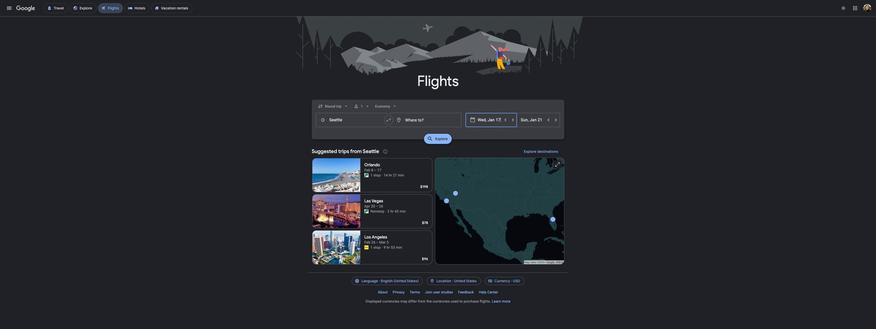 Task type: locate. For each thing, give the bounding box(es) containing it.
None field
[[316, 102, 351, 111], [373, 102, 400, 111], [316, 102, 351, 111], [373, 102, 400, 111]]

0 vertical spatial frontier image
[[365, 174, 369, 178]]

78 US dollars text field
[[422, 221, 428, 226]]

Flight search field
[[308, 100, 569, 146]]

spirit image
[[365, 246, 369, 250]]

2 frontier image from the top
[[365, 210, 369, 214]]

0 vertical spatial  image
[[382, 173, 383, 178]]

96 US dollars text field
[[422, 257, 428, 262]]

 image
[[386, 209, 387, 214]]

1 vertical spatial frontier image
[[365, 210, 369, 214]]

1 frontier image from the top
[[365, 174, 369, 178]]

2  image from the top
[[382, 245, 383, 251]]

None text field
[[316, 113, 388, 127]]

change appearance image
[[838, 2, 850, 14]]

1  image from the top
[[382, 173, 383, 178]]

 image for spirit icon
[[382, 245, 383, 251]]

main menu image
[[6, 5, 12, 11]]

1 vertical spatial  image
[[382, 245, 383, 251]]

frontier image
[[365, 174, 369, 178], [365, 210, 369, 214]]

frontier image for 198 us dollars "text field"
[[365, 174, 369, 178]]

 image
[[382, 173, 383, 178], [382, 245, 383, 251]]



Task type: describe. For each thing, give the bounding box(es) containing it.
Where to? text field
[[390, 113, 462, 127]]

none text field inside flight search field
[[316, 113, 388, 127]]

suggested trips from seattle region
[[312, 146, 565, 267]]

198 US dollars text field
[[421, 185, 428, 189]]

Departure text field
[[478, 113, 502, 127]]

 image for frontier icon for 198 us dollars "text field"
[[382, 173, 383, 178]]

frontier image for 78 us dollars text box
[[365, 210, 369, 214]]

Return text field
[[521, 113, 545, 127]]



Task type: vqa. For each thing, say whether or not it's contained in the screenshot.
LOS
no



